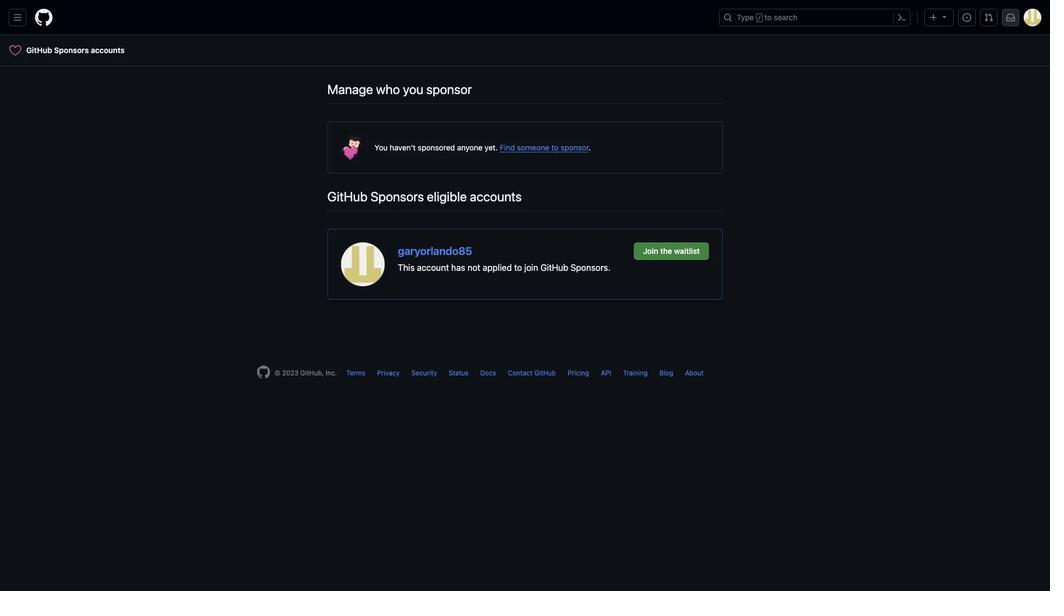 Task type: locate. For each thing, give the bounding box(es) containing it.
command palette image
[[898, 13, 907, 22]]

join
[[525, 262, 539, 273]]

training
[[623, 369, 648, 377]]

garyorlando85
[[398, 244, 472, 257]]

2 vertical spatial to
[[514, 262, 522, 273]]

sponsors for eligible
[[371, 189, 424, 204]]

to right /
[[765, 13, 772, 22]]

triangle down image
[[941, 12, 950, 21]]

eligible
[[427, 189, 467, 204]]

anyone
[[457, 143, 483, 152]]

0 vertical spatial sponsors
[[54, 46, 89, 55]]

1 horizontal spatial sponsor
[[561, 143, 589, 152]]

this
[[398, 262, 415, 273]]

garyorlando85 this account has not applied to join github sponsors.
[[398, 244, 611, 273]]

manage who you sponsor
[[328, 82, 472, 97]]

0 horizontal spatial homepage image
[[35, 9, 53, 26]]

blog link
[[660, 369, 674, 377]]

homepage image left the "©"
[[257, 366, 270, 379]]

2 horizontal spatial to
[[765, 13, 772, 22]]

blog
[[660, 369, 674, 377]]

/
[[758, 14, 762, 22]]

join the waitlist button
[[634, 242, 710, 260]]

yet.
[[485, 143, 498, 152]]

sponsor
[[427, 82, 472, 97], [561, 143, 589, 152]]

to left 'join'
[[514, 262, 522, 273]]

1 horizontal spatial to
[[552, 143, 559, 152]]

1 horizontal spatial accounts
[[470, 189, 522, 204]]

status link
[[449, 369, 469, 377]]

sponsors
[[54, 46, 89, 55], [371, 189, 424, 204]]

plus image
[[930, 13, 939, 22]]

inc.
[[326, 369, 337, 377]]

1 horizontal spatial sponsors
[[371, 189, 424, 204]]

github sponsors accounts
[[26, 46, 125, 55]]

1 horizontal spatial homepage image
[[257, 366, 270, 379]]

security
[[412, 369, 437, 377]]

©
[[275, 369, 281, 377]]

status
[[449, 369, 469, 377]]

homepage image up github sponsors accounts
[[35, 9, 53, 26]]

0 vertical spatial sponsor
[[427, 82, 472, 97]]

github
[[26, 46, 52, 55], [328, 189, 368, 204], [541, 262, 569, 273], [535, 369, 556, 377]]

accounts
[[91, 46, 125, 55], [470, 189, 522, 204]]

1 vertical spatial sponsors
[[371, 189, 424, 204]]

0 horizontal spatial sponsors
[[54, 46, 89, 55]]

waitlist
[[675, 247, 700, 256]]

you
[[403, 82, 424, 97]]

find someone to sponsor link
[[500, 143, 589, 152]]

0 horizontal spatial to
[[514, 262, 522, 273]]

footer
[[248, 344, 802, 406]]

github inside 'garyorlando85 this account has not applied to join github sponsors.'
[[541, 262, 569, 273]]

0 horizontal spatial sponsor
[[427, 82, 472, 97]]

github,
[[300, 369, 324, 377]]

to
[[765, 13, 772, 22], [552, 143, 559, 152], [514, 262, 522, 273]]

about link
[[686, 369, 704, 377]]

github inside footer
[[535, 369, 556, 377]]

sponsors for accounts
[[54, 46, 89, 55]]

sponsor right you
[[427, 82, 472, 97]]

sponsor right someone
[[561, 143, 589, 152]]

pricing link
[[568, 369, 590, 377]]

docs
[[481, 369, 496, 377]]

to right someone
[[552, 143, 559, 152]]

homepage image
[[35, 9, 53, 26], [257, 366, 270, 379]]

you haven't sponsored anyone yet. find someone to sponsor .
[[375, 143, 591, 152]]

0 vertical spatial accounts
[[91, 46, 125, 55]]



Task type: vqa. For each thing, say whether or not it's contained in the screenshot.
Show options image corresponding to comment icon
no



Task type: describe. For each thing, give the bounding box(es) containing it.
terms link
[[347, 369, 366, 377]]

type / to search
[[737, 13, 798, 22]]

sponsored
[[418, 143, 455, 152]]

2023
[[282, 369, 299, 377]]

pricing
[[568, 369, 590, 377]]

0 vertical spatial homepage image
[[35, 9, 53, 26]]

docs link
[[481, 369, 496, 377]]

not
[[468, 262, 481, 273]]

about
[[686, 369, 704, 377]]

garyorlando85 link
[[398, 244, 472, 257]]

1 vertical spatial homepage image
[[257, 366, 270, 379]]

api link
[[601, 369, 612, 377]]

github sponsors eligible accounts
[[328, 189, 522, 204]]

contact
[[508, 369, 533, 377]]

@garyorlando85 image
[[341, 242, 385, 286]]

search
[[774, 13, 798, 22]]

security link
[[412, 369, 437, 377]]

type
[[737, 13, 754, 22]]

contact github
[[508, 369, 556, 377]]

.
[[589, 143, 591, 152]]

to inside 'garyorlando85 this account has not applied to join github sponsors.'
[[514, 262, 522, 273]]

privacy link
[[377, 369, 400, 377]]

manage
[[328, 82, 373, 97]]

0 vertical spatial to
[[765, 13, 772, 22]]

privacy
[[377, 369, 400, 377]]

0 horizontal spatial accounts
[[91, 46, 125, 55]]

someone
[[517, 143, 550, 152]]

sponsors.
[[571, 262, 611, 273]]

find
[[500, 143, 515, 152]]

heart image
[[9, 44, 22, 57]]

you
[[375, 143, 388, 152]]

footer containing © 2023 github, inc.
[[248, 344, 802, 406]]

api
[[601, 369, 612, 377]]

notifications image
[[1007, 13, 1016, 22]]

1 vertical spatial sponsor
[[561, 143, 589, 152]]

join
[[644, 247, 659, 256]]

1 vertical spatial to
[[552, 143, 559, 152]]

terms
[[347, 369, 366, 377]]

who
[[376, 82, 400, 97]]

account
[[417, 262, 449, 273]]

haven't
[[390, 143, 416, 152]]

join the waitlist
[[644, 247, 700, 256]]

applied
[[483, 262, 512, 273]]

1 vertical spatial accounts
[[470, 189, 522, 204]]

training link
[[623, 369, 648, 377]]

© 2023 github, inc.
[[275, 369, 337, 377]]

issue opened image
[[963, 13, 972, 22]]

contact github link
[[508, 369, 556, 377]]

has
[[451, 262, 466, 273]]

git pull request image
[[985, 13, 994, 22]]

the
[[661, 247, 673, 256]]



